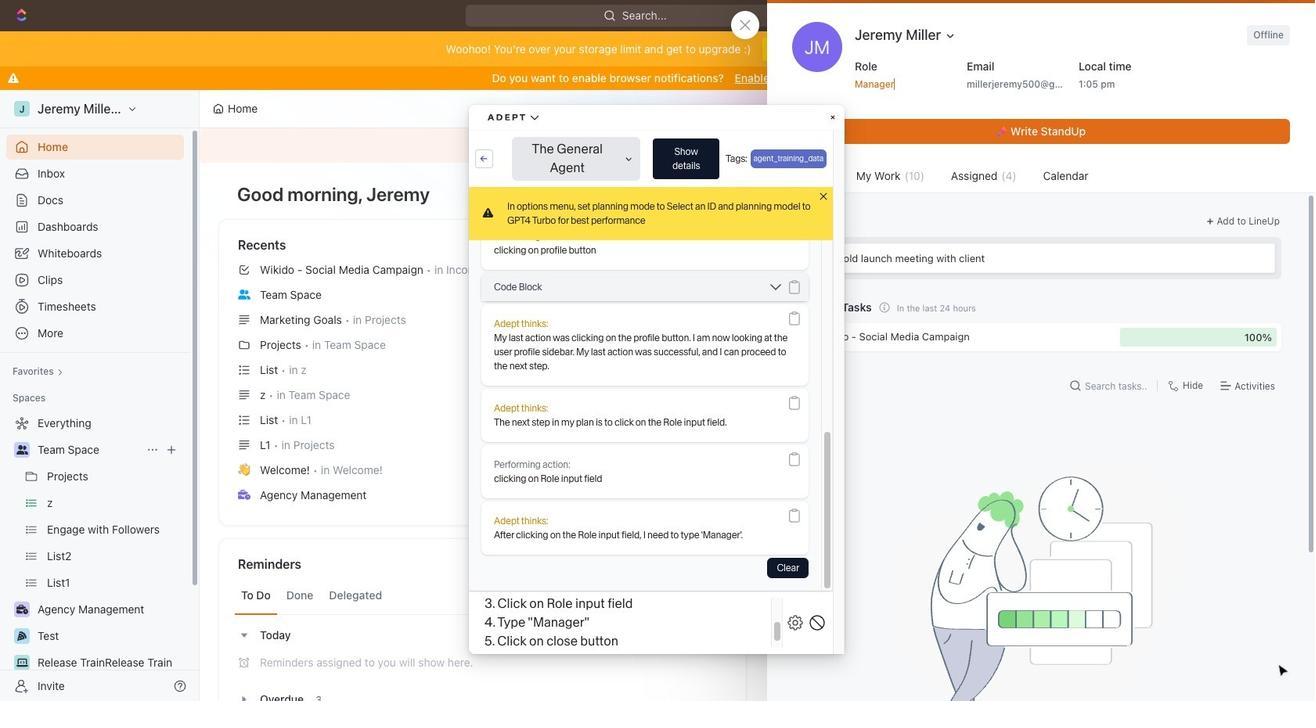 Task type: describe. For each thing, give the bounding box(es) containing it.
business time image
[[238, 490, 251, 500]]

0 vertical spatial user group image
[[238, 290, 251, 300]]

sidebar navigation
[[0, 90, 203, 701]]

laptop code image
[[16, 658, 28, 668]]

Add description... text field
[[849, 75, 948, 94]]

user group image inside "sidebar" navigation
[[16, 445, 28, 455]]

jeremy miller's workspace, , element
[[14, 101, 30, 117]]

Search tasks.. text field
[[1085, 374, 1151, 398]]

tree inside "sidebar" navigation
[[6, 411, 184, 701]]



Task type: locate. For each thing, give the bounding box(es) containing it.
tree
[[6, 411, 184, 701]]

alert
[[200, 128, 1307, 163]]

0 horizontal spatial user group image
[[16, 445, 28, 455]]

user group image
[[238, 290, 251, 300], [16, 445, 28, 455]]

business time image
[[16, 605, 28, 615]]

1 horizontal spatial user group image
[[238, 290, 251, 300]]

pizza slice image
[[17, 632, 27, 641]]

1 vertical spatial user group image
[[16, 445, 28, 455]]

tab list
[[235, 577, 730, 615]]



